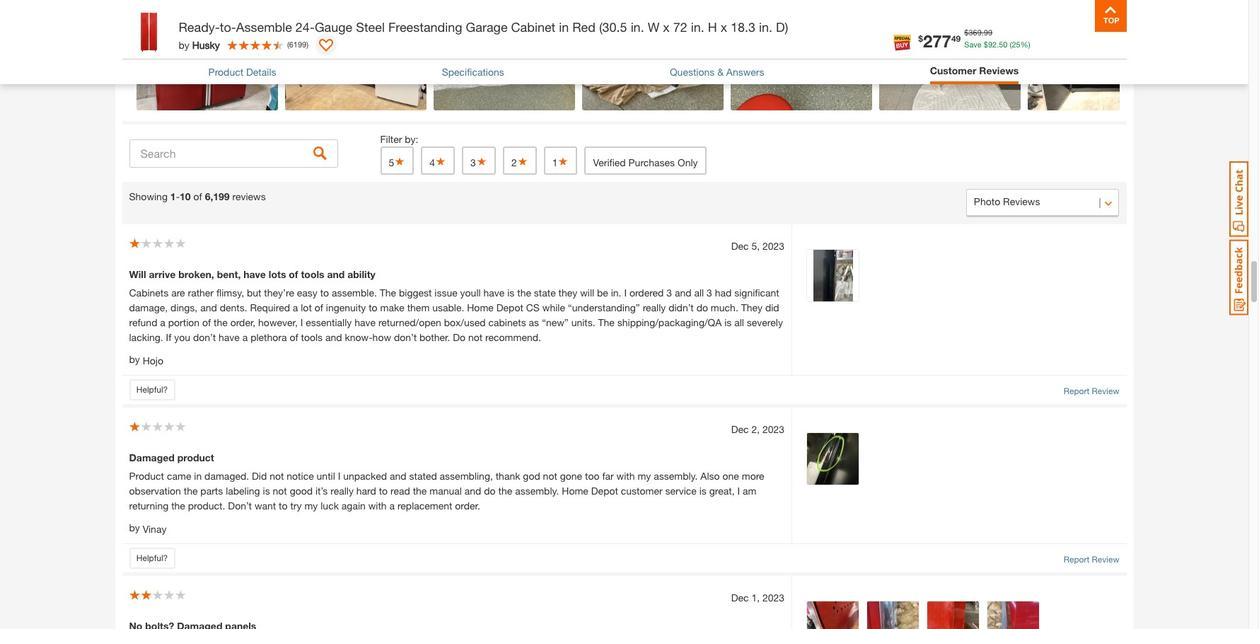 Task type: describe. For each thing, give the bounding box(es) containing it.
and down rather
[[200, 302, 217, 314]]

labeling
[[226, 485, 260, 497]]

showing
[[129, 191, 168, 203]]

d)
[[776, 19, 789, 35]]

2 ( from the left
[[287, 39, 289, 49]]

questions
[[670, 66, 715, 78]]

1 horizontal spatial .
[[997, 39, 1000, 48]]

only
[[678, 157, 698, 169]]

details
[[246, 66, 276, 78]]

too
[[585, 470, 600, 482]]

product image image
[[126, 7, 172, 53]]

not inside will arrive broken, bent, have lots of tools and ability cabinets are rather flimsy, but they're easy to assemble. the biggest issue youll have is the state they will be in. i ordered 3 and all 3 had significant damage, dings, and dents. required a lot of ingenuity to make them usable. home depot cs while "understanding" really didn't do much. they did refund a portion of the order, however, i essentially have returned/open box/used cabinets as "new" units. the shipping/packaging/qa is all severely lacking. if you don't have a plethora of tools and know-how don't bother. do not recommend.
[[469, 331, 483, 344]]

god
[[523, 470, 541, 482]]

to right "easy"
[[320, 287, 329, 299]]

%)
[[1021, 39, 1031, 48]]

report review for product came in damaged. did not notice until i unpacked and stated assembling, thank god not gone too far with my assembly. also one more observation the parts labeling is not good it's really hard to read the manual and do the assembly. home depot customer service is great, i am returning the product. don't want to try my luck again with a replacement order.
[[1064, 554, 1120, 565]]

i left ordered
[[625, 287, 627, 299]]

don't
[[228, 500, 252, 512]]

specifications
[[442, 66, 505, 78]]

cabinets
[[129, 287, 169, 299]]

biggest
[[399, 287, 432, 299]]

review for product came in damaged. did not notice until i unpacked and stated assembling, thank god not gone too far with my assembly. also one more observation the parts labeling is not good it's really hard to read the manual and do the assembly. home depot customer service is great, i am returning the product. don't want to try my luck again with a replacement order.
[[1093, 554, 1120, 565]]

plethora
[[251, 331, 287, 344]]

it's
[[316, 485, 328, 497]]

youll
[[460, 287, 481, 299]]

92
[[989, 39, 997, 48]]

while
[[543, 302, 565, 314]]

one
[[723, 470, 740, 482]]

dec for dec 2, 2023
[[732, 423, 749, 435]]

$ for 277
[[919, 33, 924, 43]]

w
[[648, 19, 660, 35]]

helpful? button for vinay
[[129, 548, 175, 569]]

easy
[[297, 287, 318, 299]]

i right 'until'
[[338, 470, 341, 482]]

will
[[129, 268, 146, 281]]

know-
[[345, 331, 373, 344]]

( inside $ 369 . 99 save $ 92 . 50 ( 25 %)
[[1010, 39, 1012, 48]]

-
[[176, 191, 180, 203]]

2 horizontal spatial 3
[[707, 287, 713, 299]]

277
[[924, 31, 952, 51]]

recommend.
[[486, 331, 541, 344]]

3 inside button
[[471, 157, 476, 169]]

1 horizontal spatial the
[[598, 317, 615, 329]]

and down essentially
[[326, 331, 342, 344]]

24-
[[296, 19, 315, 35]]

lacking.
[[129, 331, 163, 344]]

18.3
[[731, 19, 756, 35]]

steel
[[356, 19, 385, 35]]

customer
[[930, 64, 977, 76]]

state
[[534, 287, 556, 299]]

am
[[743, 485, 757, 497]]

freestanding
[[388, 19, 463, 35]]

in. left h
[[691, 19, 705, 35]]

and up read
[[390, 470, 407, 482]]

in inside damaged product product came in damaged. did not notice until i unpacked and stated assembling, thank god not gone too far with my assembly. also one more observation the parts labeling is not good it's really hard to read the manual and do the assembly. home depot customer service is great, i am returning the product. don't want to try my luck again with a replacement order.
[[194, 470, 202, 482]]

not right god
[[543, 470, 558, 482]]

you
[[174, 331, 190, 344]]

customer
[[621, 485, 663, 497]]

more
[[742, 470, 765, 482]]

1 inside 1 button
[[553, 157, 558, 169]]

red
[[573, 19, 596, 35]]

1 horizontal spatial assembly.
[[654, 470, 698, 482]]

the up cs
[[518, 287, 532, 299]]

dec 5, 2023
[[732, 240, 785, 252]]

by for by husky
[[179, 39, 190, 51]]

assemble.
[[332, 287, 377, 299]]

manual
[[430, 485, 462, 497]]

bother.
[[420, 331, 450, 344]]

have right youll in the top of the page
[[484, 287, 505, 299]]

do inside damaged product product came in damaged. did not notice until i unpacked and stated assembling, thank god not gone too far with my assembly. also one more observation the parts labeling is not good it's really hard to read the manual and do the assembly. home depot customer service is great, i am returning the product. don't want to try my luck again with a replacement order.
[[484, 485, 496, 497]]

a down order, on the bottom left of the page
[[243, 331, 248, 344]]

by for by vinay
[[129, 522, 140, 534]]

0 vertical spatial the
[[380, 287, 396, 299]]

however,
[[258, 317, 298, 329]]

thank
[[496, 470, 521, 482]]

2023 for dec 2, 2023
[[763, 423, 785, 435]]

is up cabinets at the left bottom of page
[[508, 287, 515, 299]]

shipping/packaging/qa
[[618, 317, 722, 329]]

by:
[[405, 133, 419, 145]]

home inside will arrive broken, bent, have lots of tools and ability cabinets are rather flimsy, but they're easy to assemble. the biggest issue youll have is the state they will be in. i ordered 3 and all 3 had significant damage, dings, and dents. required a lot of ingenuity to make them usable. home depot cs while "understanding" really didn't do much. they did refund a portion of the order, however, i essentially have returned/open box/used cabinets as "new" units. the shipping/packaging/qa is all severely lacking. if you don't have a plethora of tools and know-how don't bother. do not recommend.
[[467, 302, 494, 314]]

0 horizontal spatial 1
[[170, 191, 176, 203]]

i down lot
[[301, 317, 303, 329]]

portion
[[168, 317, 200, 329]]

live chat image
[[1230, 161, 1249, 237]]

2 tools from the top
[[301, 331, 323, 344]]

i left am
[[738, 485, 740, 497]]

damaged.
[[205, 470, 249, 482]]

verified purchases only
[[593, 157, 698, 169]]

99
[[984, 28, 993, 37]]

depot inside damaged product product came in damaged. did not notice until i unpacked and stated assembling, thank god not gone too far with my assembly. also one more observation the parts labeling is not good it's really hard to read the manual and do the assembly. home depot customer service is great, i am returning the product. don't want to try my luck again with a replacement order.
[[592, 485, 619, 497]]

product inside damaged product product came in damaged. did not notice until i unpacked and stated assembling, thank god not gone too far with my assembly. also one more observation the parts labeling is not good it's really hard to read the manual and do the assembly. home depot customer service is great, i am returning the product. don't want to try my luck again with a replacement order.
[[129, 470, 164, 482]]

customer reviews
[[930, 64, 1019, 76]]

is up want
[[263, 485, 270, 497]]

dec for dec 1, 2023
[[732, 592, 749, 604]]

helpful? for hojo
[[136, 384, 168, 395]]

them
[[407, 302, 430, 314]]

report review button for product came in damaged. did not notice until i unpacked and stated assembling, thank god not gone too far with my assembly. also one more observation the parts labeling is not good it's really hard to read the manual and do the assembly. home depot customer service is great, i am returning the product. don't want to try my luck again with a replacement order.
[[1064, 554, 1120, 566]]

they're
[[264, 287, 294, 299]]

1 vertical spatial assembly.
[[515, 485, 559, 497]]

make
[[380, 302, 405, 314]]

broken,
[[178, 268, 214, 281]]

star symbol image for 1
[[558, 157, 569, 167]]

by hojo
[[129, 353, 163, 367]]

0 vertical spatial all
[[695, 287, 704, 299]]

hard
[[357, 485, 376, 497]]

"new"
[[542, 317, 569, 329]]

dings,
[[171, 302, 198, 314]]

filter by:
[[380, 133, 419, 145]]

units.
[[572, 317, 596, 329]]

had
[[715, 287, 732, 299]]

2 button
[[503, 147, 537, 175]]

dents.
[[220, 302, 247, 314]]

4 button
[[421, 147, 455, 175]]

in. left w
[[631, 19, 645, 35]]

by vinay
[[129, 522, 167, 535]]

far
[[603, 470, 614, 482]]

reviews
[[233, 191, 266, 203]]

questions & answers
[[670, 66, 765, 78]]

ingenuity
[[326, 302, 366, 314]]

and up didn't
[[675, 287, 692, 299]]

review for cabinets are rather flimsy, but they're easy to assemble. the biggest issue youll have is the state they will be in. i ordered 3 and all 3 had significant damage, dings, and dents. required a lot of ingenuity to make them usable. home depot cs while "understanding" really didn't do much. they did refund a portion of the order, however, i essentially have returned/open box/used cabinets as "new" units. the shipping/packaging/qa is all severely lacking. if you don't have a plethora of tools and know-how don't bother. do not recommend.
[[1093, 386, 1120, 396]]

cabinet
[[511, 19, 556, 35]]

husky
[[192, 39, 220, 51]]

is down much.
[[725, 317, 732, 329]]

reviews
[[980, 64, 1019, 76]]

72
[[674, 19, 688, 35]]

ability
[[348, 268, 376, 281]]

50
[[1000, 39, 1008, 48]]

as
[[529, 317, 539, 329]]

came
[[167, 470, 191, 482]]

stated
[[409, 470, 437, 482]]

the down stated
[[413, 485, 427, 497]]

report review for cabinets are rather flimsy, but they're easy to assemble. the biggest issue youll have is the state they will be in. i ordered 3 and all 3 had significant damage, dings, and dents. required a lot of ingenuity to make them usable. home depot cs while "understanding" really didn't do much. they did refund a portion of the order, however, i essentially have returned/open box/used cabinets as "new" units. the shipping/packaging/qa is all severely lacking. if you don't have a plethora of tools and know-how don't bother. do not recommend.
[[1064, 386, 1120, 396]]

$ for 369
[[965, 28, 969, 37]]

report review button for cabinets are rather flimsy, but they're easy to assemble. the biggest issue youll have is the state they will be in. i ordered 3 and all 3 had significant damage, dings, and dents. required a lot of ingenuity to make them usable. home depot cs while "understanding" really didn't do much. they did refund a portion of the order, however, i essentially have returned/open box/used cabinets as "new" units. the shipping/packaging/qa is all severely lacking. if you don't have a plethora of tools and know-how don't bother. do not recommend.
[[1064, 385, 1120, 398]]

of down however,
[[290, 331, 298, 344]]



Task type: vqa. For each thing, say whether or not it's contained in the screenshot.
leftmost "landscaping"
no



Task type: locate. For each thing, give the bounding box(es) containing it.
0 vertical spatial helpful?
[[136, 384, 168, 395]]

1 vertical spatial helpful? button
[[129, 548, 175, 569]]

have down order, on the bottom left of the page
[[219, 331, 240, 344]]

be
[[597, 287, 609, 299]]

1 vertical spatial report review
[[1064, 554, 1120, 565]]

also
[[701, 470, 720, 482]]

depot inside will arrive broken, bent, have lots of tools and ability cabinets are rather flimsy, but they're easy to assemble. the biggest issue youll have is the state they will be in. i ordered 3 and all 3 had significant damage, dings, and dents. required a lot of ingenuity to make them usable. home depot cs while "understanding" really didn't do much. they did refund a portion of the order, however, i essentially have returned/open box/used cabinets as "new" units. the shipping/packaging/qa is all severely lacking. if you don't have a plethora of tools and know-how don't bother. do not recommend.
[[497, 302, 524, 314]]

my right try
[[305, 500, 318, 512]]

369
[[969, 28, 982, 37]]

1 vertical spatial with
[[369, 500, 387, 512]]

1 horizontal spatial in
[[559, 19, 569, 35]]

in. inside will arrive broken, bent, have lots of tools and ability cabinets are rather flimsy, but they're easy to assemble. the biggest issue youll have is the state they will be in. i ordered 3 and all 3 had significant damage, dings, and dents. required a lot of ingenuity to make them usable. home depot cs while "understanding" really didn't do much. they did refund a portion of the order, however, i essentially have returned/open box/used cabinets as "new" units. the shipping/packaging/qa is all severely lacking. if you don't have a plethora of tools and know-how don't bother. do not recommend.
[[611, 287, 622, 299]]

a down read
[[390, 500, 395, 512]]

0 vertical spatial 2023
[[763, 240, 785, 252]]

1 vertical spatial helpful?
[[136, 553, 168, 563]]

verified
[[593, 157, 626, 169]]

$ left 49 at the top right of page
[[919, 33, 924, 43]]

save
[[965, 39, 982, 48]]

not right 'do'
[[469, 331, 483, 344]]

1 horizontal spatial don't
[[394, 331, 417, 344]]

product.
[[188, 500, 225, 512]]

review
[[1093, 386, 1120, 396], [1093, 554, 1120, 565]]

0 vertical spatial assembly.
[[654, 470, 698, 482]]

0 vertical spatial in
[[559, 19, 569, 35]]

hojo button
[[143, 353, 163, 368]]

0 vertical spatial depot
[[497, 302, 524, 314]]

2 x from the left
[[721, 19, 728, 35]]

2 vertical spatial by
[[129, 522, 140, 534]]

0 vertical spatial home
[[467, 302, 494, 314]]

2 report review button from the top
[[1064, 554, 1120, 566]]

1 star symbol image from the left
[[394, 157, 406, 167]]

not
[[469, 331, 483, 344], [270, 470, 284, 482], [543, 470, 558, 482], [273, 485, 287, 497]]

again
[[342, 500, 366, 512]]

( right the 50
[[1010, 39, 1012, 48]]

unpacked
[[343, 470, 387, 482]]

star symbol image for 4
[[435, 157, 447, 167]]

2 review from the top
[[1093, 554, 1120, 565]]

report for product came in damaged. did not notice until i unpacked and stated assembling, thank god not gone too far with my assembly. also one more observation the parts labeling is not good it's really hard to read the manual and do the assembly. home depot customer service is great, i am returning the product. don't want to try my luck again with a replacement order.
[[1064, 554, 1090, 565]]

home down gone
[[562, 485, 589, 497]]

0 vertical spatial with
[[617, 470, 635, 482]]

product up observation
[[129, 470, 164, 482]]

a right refund
[[160, 317, 166, 329]]

1 horizontal spatial home
[[562, 485, 589, 497]]

top button
[[1095, 0, 1127, 32]]

2 star symbol image from the left
[[435, 157, 447, 167]]

( left )
[[287, 39, 289, 49]]

product details
[[208, 66, 276, 78]]

by inside by hojo
[[129, 353, 140, 365]]

star symbol image left 3 button
[[435, 157, 447, 167]]

0 horizontal spatial assembly.
[[515, 485, 559, 497]]

in
[[559, 19, 569, 35], [194, 470, 202, 482]]

star symbol image
[[394, 157, 406, 167], [435, 157, 447, 167], [517, 157, 528, 167], [558, 157, 569, 167]]

0 horizontal spatial really
[[331, 485, 354, 497]]

0 horizontal spatial (
[[287, 39, 289, 49]]

1
[[553, 157, 558, 169], [170, 191, 176, 203]]

3 right 4 button
[[471, 157, 476, 169]]

0 vertical spatial helpful? button
[[129, 380, 175, 401]]

with down hard
[[369, 500, 387, 512]]

questions & answers button
[[670, 64, 765, 79], [670, 64, 765, 79]]

$ inside $ 277 49
[[919, 33, 924, 43]]

1 right 2 "button"
[[553, 157, 558, 169]]

by inside by vinay
[[129, 522, 140, 534]]

notice
[[287, 470, 314, 482]]

2 report from the top
[[1064, 554, 1090, 565]]

star symbol image down the filter by:
[[394, 157, 406, 167]]

1 helpful? from the top
[[136, 384, 168, 395]]

2023 right the 5,
[[763, 240, 785, 252]]

1 vertical spatial home
[[562, 485, 589, 497]]

0 horizontal spatial home
[[467, 302, 494, 314]]

by left vinay button
[[129, 522, 140, 534]]

parts
[[201, 485, 223, 497]]

2 vertical spatial dec
[[732, 592, 749, 604]]

1 horizontal spatial 3
[[667, 287, 672, 299]]

0 vertical spatial do
[[697, 302, 708, 314]]

have up but
[[244, 268, 266, 281]]

1 helpful? button from the top
[[129, 380, 175, 401]]

with right far
[[617, 470, 635, 482]]

0 vertical spatial product
[[208, 66, 244, 78]]

0 vertical spatial my
[[638, 470, 651, 482]]

0 vertical spatial review
[[1093, 386, 1120, 396]]

product
[[177, 452, 214, 464]]

3 dec from the top
[[732, 592, 749, 604]]

0 vertical spatial by
[[179, 39, 190, 51]]

1 horizontal spatial do
[[697, 302, 708, 314]]

$ down 99
[[984, 39, 989, 48]]

star symbol image inside 4 button
[[435, 157, 447, 167]]

1 horizontal spatial 1
[[553, 157, 558, 169]]

the down dents.
[[214, 317, 228, 329]]

3 up didn't
[[667, 287, 672, 299]]

of right "10"
[[194, 191, 202, 203]]

1 vertical spatial in
[[194, 470, 202, 482]]

2023 right 2,
[[763, 423, 785, 435]]

0 vertical spatial report
[[1064, 386, 1090, 396]]

1 vertical spatial really
[[331, 485, 354, 497]]

in. right be
[[611, 287, 622, 299]]

x right h
[[721, 19, 728, 35]]

home down youll in the top of the page
[[467, 302, 494, 314]]

assembling,
[[440, 470, 493, 482]]

10
[[180, 191, 191, 203]]

replacement
[[398, 500, 453, 512]]

1 horizontal spatial my
[[638, 470, 651, 482]]

product details button
[[208, 64, 276, 79], [208, 64, 276, 79]]

of right lots
[[289, 268, 298, 281]]

1 report review button from the top
[[1064, 385, 1120, 398]]

and left ability
[[327, 268, 345, 281]]

do inside will arrive broken, bent, have lots of tools and ability cabinets are rather flimsy, but they're easy to assemble. the biggest issue youll have is the state they will be in. i ordered 3 and all 3 had significant damage, dings, and dents. required a lot of ingenuity to make them usable. home depot cs while "understanding" really didn't do much. they did refund a portion of the order, however, i essentially have returned/open box/used cabinets as "new" units. the shipping/packaging/qa is all severely lacking. if you don't have a plethora of tools and know-how don't bother. do not recommend.
[[697, 302, 708, 314]]

5
[[389, 157, 394, 169]]

home
[[467, 302, 494, 314], [562, 485, 589, 497]]

assembly. down god
[[515, 485, 559, 497]]

3 2023 from the top
[[763, 592, 785, 604]]

1 ( from the left
[[1010, 39, 1012, 48]]

1 vertical spatial all
[[735, 317, 745, 329]]

1 vertical spatial .
[[997, 39, 1000, 48]]

damaged product product came in damaged. did not notice until i unpacked and stated assembling, thank god not gone too far with my assembly. also one more observation the parts labeling is not good it's really hard to read the manual and do the assembly. home depot customer service is great, i am returning the product. don't want to try my luck again with a replacement order.
[[129, 452, 765, 512]]

0 vertical spatial report review button
[[1064, 385, 1120, 398]]

all left the had
[[695, 287, 704, 299]]

the down thank
[[499, 485, 513, 497]]

0 horizontal spatial in
[[194, 470, 202, 482]]

helpful? button down hojo button in the bottom left of the page
[[129, 380, 175, 401]]

star symbol image for 2
[[517, 157, 528, 167]]

1 dec from the top
[[732, 240, 749, 252]]

1 horizontal spatial product
[[208, 66, 244, 78]]

2 helpful? from the top
[[136, 553, 168, 563]]

report for cabinets are rather flimsy, but they're easy to assemble. the biggest issue youll have is the state they will be in. i ordered 3 and all 3 had significant damage, dings, and dents. required a lot of ingenuity to make them usable. home depot cs while "understanding" really didn't do much. they did refund a portion of the order, however, i essentially have returned/open box/used cabinets as "new" units. the shipping/packaging/qa is all severely lacking. if you don't have a plethora of tools and know-how don't bother. do not recommend.
[[1064, 386, 1090, 396]]

depot down far
[[592, 485, 619, 497]]

0 horizontal spatial the
[[380, 287, 396, 299]]

6,199
[[205, 191, 230, 203]]

not up want
[[273, 485, 287, 497]]

1 vertical spatial 1
[[170, 191, 176, 203]]

feedback link image
[[1230, 239, 1249, 316]]

1 x from the left
[[663, 19, 670, 35]]

to
[[320, 287, 329, 299], [369, 302, 378, 314], [379, 485, 388, 497], [279, 500, 288, 512]]

the down "understanding"
[[598, 317, 615, 329]]

x
[[663, 19, 670, 35], [721, 19, 728, 35]]

don't right you
[[193, 331, 216, 344]]

really up again
[[331, 485, 354, 497]]

a
[[293, 302, 298, 314], [160, 317, 166, 329], [243, 331, 248, 344], [390, 500, 395, 512]]

2 don't from the left
[[394, 331, 417, 344]]

0 vertical spatial .
[[982, 28, 984, 37]]

arrive
[[149, 268, 176, 281]]

$ right 49 at the top right of page
[[965, 28, 969, 37]]

tools up "easy"
[[301, 268, 325, 281]]

by left hojo button in the bottom left of the page
[[129, 353, 140, 365]]

tools down essentially
[[301, 331, 323, 344]]

report review button
[[1064, 385, 1120, 398], [1064, 554, 1120, 566]]

star symbol image inside 2 "button"
[[517, 157, 528, 167]]

1 horizontal spatial (
[[1010, 39, 1012, 48]]

1 horizontal spatial depot
[[592, 485, 619, 497]]

of right portion at the left
[[202, 317, 211, 329]]

star symbol image left 1 button
[[517, 157, 528, 167]]

observation
[[129, 485, 181, 497]]

3 left the had
[[707, 287, 713, 299]]

star symbol image inside 1 button
[[558, 157, 569, 167]]

1 don't from the left
[[193, 331, 216, 344]]

by for by hojo
[[129, 353, 140, 365]]

helpful? button
[[129, 380, 175, 401], [129, 548, 175, 569]]

dec 2, 2023
[[732, 423, 785, 435]]

do
[[697, 302, 708, 314], [484, 485, 496, 497]]

1 vertical spatial the
[[598, 317, 615, 329]]

helpful? button down vinay
[[129, 548, 175, 569]]

2023 for dec 5, 2023
[[763, 240, 785, 252]]

2 horizontal spatial $
[[984, 39, 989, 48]]

did
[[252, 470, 267, 482]]

x right w
[[663, 19, 670, 35]]

0 horizontal spatial x
[[663, 19, 670, 35]]

vinay button
[[143, 522, 167, 537]]

1 vertical spatial report review button
[[1064, 554, 1120, 566]]

display image
[[319, 39, 333, 53]]

have up know- at the bottom of page
[[355, 317, 376, 329]]

to left read
[[379, 485, 388, 497]]

to left make
[[369, 302, 378, 314]]

0 horizontal spatial my
[[305, 500, 318, 512]]

to left try
[[279, 500, 288, 512]]

1 vertical spatial 2023
[[763, 423, 785, 435]]

of right lot
[[315, 302, 323, 314]]

0 vertical spatial tools
[[301, 268, 325, 281]]

0 horizontal spatial 3
[[471, 157, 476, 169]]

in left red
[[559, 19, 569, 35]]

1 review from the top
[[1093, 386, 1120, 396]]

do right didn't
[[697, 302, 708, 314]]

all down they
[[735, 317, 745, 329]]

1 vertical spatial tools
[[301, 331, 323, 344]]

1 vertical spatial dec
[[732, 423, 749, 435]]

2 dec from the top
[[732, 423, 749, 435]]

2023 for dec 1, 2023
[[763, 592, 785, 604]]

how
[[373, 331, 391, 344]]

if
[[166, 331, 172, 344]]

0 horizontal spatial $
[[919, 33, 924, 43]]

a left lot
[[293, 302, 298, 314]]

star symbol image inside 5 button
[[394, 157, 406, 167]]

1 horizontal spatial $
[[965, 28, 969, 37]]

2 report review from the top
[[1064, 554, 1120, 565]]

0 horizontal spatial depot
[[497, 302, 524, 314]]

dec for dec 5, 2023
[[732, 240, 749, 252]]

0 horizontal spatial don't
[[193, 331, 216, 344]]

star symbol image for 5
[[394, 157, 406, 167]]

1 horizontal spatial really
[[643, 302, 666, 314]]

helpful? down vinay
[[136, 553, 168, 563]]

returning
[[129, 500, 169, 512]]

star symbol image
[[476, 157, 488, 167]]

3 star symbol image from the left
[[517, 157, 528, 167]]

"understanding"
[[568, 302, 640, 314]]

helpful? button for hojo
[[129, 380, 175, 401]]

in. left d)
[[759, 19, 773, 35]]

i
[[625, 287, 627, 299], [301, 317, 303, 329], [338, 470, 341, 482], [738, 485, 740, 497]]

3
[[471, 157, 476, 169], [667, 287, 672, 299], [707, 287, 713, 299]]

)
[[307, 39, 309, 49]]

really down ordered
[[643, 302, 666, 314]]

0 horizontal spatial all
[[695, 287, 704, 299]]

will arrive broken, bent, have lots of tools and ability cabinets are rather flimsy, but they're easy to assemble. the biggest issue youll have is the state they will be in. i ordered 3 and all 3 had significant damage, dings, and dents. required a lot of ingenuity to make them usable. home depot cs while "understanding" really didn't do much. they did refund a portion of the order, however, i essentially have returned/open box/used cabinets as "new" units. the shipping/packaging/qa is all severely lacking. if you don't have a plethora of tools and know-how don't bother. do not recommend.
[[129, 268, 783, 344]]

not right did
[[270, 470, 284, 482]]

2 2023 from the top
[[763, 423, 785, 435]]

and up the "order."
[[465, 485, 482, 497]]

0 horizontal spatial product
[[129, 470, 164, 482]]

0 horizontal spatial .
[[982, 28, 984, 37]]

1 report review from the top
[[1064, 386, 1120, 396]]

1 vertical spatial by
[[129, 353, 140, 365]]

helpful? down hojo button in the bottom left of the page
[[136, 384, 168, 395]]

0 horizontal spatial do
[[484, 485, 496, 497]]

0 vertical spatial dec
[[732, 240, 749, 252]]

1 2023 from the top
[[763, 240, 785, 252]]

dec left '1,'
[[732, 592, 749, 604]]

do
[[453, 331, 466, 344]]

by left husky
[[179, 39, 190, 51]]

do down assembling,
[[484, 485, 496, 497]]

2 vertical spatial 2023
[[763, 592, 785, 604]]

the down observation
[[171, 500, 185, 512]]

great,
[[710, 485, 735, 497]]

2 helpful? button from the top
[[129, 548, 175, 569]]

2023 right '1,'
[[763, 592, 785, 604]]

by husky
[[179, 39, 220, 51]]

1 vertical spatial review
[[1093, 554, 1120, 565]]

1 vertical spatial report
[[1064, 554, 1090, 565]]

the down came
[[184, 485, 198, 497]]

1 button
[[544, 147, 578, 175]]

dec left the 5,
[[732, 240, 749, 252]]

don't down returned/open
[[394, 331, 417, 344]]

bent,
[[217, 268, 241, 281]]

4 star symbol image from the left
[[558, 157, 569, 167]]

1 horizontal spatial all
[[735, 317, 745, 329]]

1 vertical spatial depot
[[592, 485, 619, 497]]

0 vertical spatial really
[[643, 302, 666, 314]]

home inside damaged product product came in damaged. did not notice until i unpacked and stated assembling, thank god not gone too far with my assembly. also one more observation the parts labeling is not good it's really hard to read the manual and do the assembly. home depot customer service is great, i am returning the product. don't want to try my luck again with a replacement order.
[[562, 485, 589, 497]]

1 horizontal spatial with
[[617, 470, 635, 482]]

ready-
[[179, 19, 220, 35]]

25
[[1012, 39, 1021, 48]]

returned/open
[[379, 317, 442, 329]]

in down product in the left of the page
[[194, 470, 202, 482]]

dec left 2,
[[732, 423, 749, 435]]

showing 1 - 10 of 6,199 reviews
[[129, 191, 266, 203]]

damaged
[[129, 452, 175, 464]]

with
[[617, 470, 635, 482], [369, 500, 387, 512]]

the up make
[[380, 287, 396, 299]]

6199
[[289, 39, 307, 49]]

Search text field
[[129, 139, 338, 168]]

luck
[[321, 500, 339, 512]]

(30.5
[[599, 19, 628, 35]]

my up the customer
[[638, 470, 651, 482]]

product down husky
[[208, 66, 244, 78]]

severely
[[747, 317, 783, 329]]

$
[[965, 28, 969, 37], [919, 33, 924, 43], [984, 39, 989, 48]]

49
[[952, 33, 961, 43]]

try
[[291, 500, 302, 512]]

0 horizontal spatial with
[[369, 500, 387, 512]]

depot up cabinets at the left bottom of page
[[497, 302, 524, 314]]

dec 1, 2023
[[732, 592, 785, 604]]

0 vertical spatial report review
[[1064, 386, 1120, 396]]

1 horizontal spatial x
[[721, 19, 728, 35]]

assemble
[[236, 19, 292, 35]]

a inside damaged product product came in damaged. did not notice until i unpacked and stated assembling, thank god not gone too far with my assembly. also one more observation the parts labeling is not good it's really hard to read the manual and do the assembly. home depot customer service is great, i am returning the product. don't want to try my luck again with a replacement order.
[[390, 500, 395, 512]]

helpful? for vinay
[[136, 553, 168, 563]]

1 vertical spatial do
[[484, 485, 496, 497]]

but
[[247, 287, 262, 299]]

is down also
[[700, 485, 707, 497]]

verified purchases only button
[[585, 147, 707, 175]]

1 tools from the top
[[301, 268, 325, 281]]

really inside will arrive broken, bent, have lots of tools and ability cabinets are rather flimsy, but they're easy to assemble. the biggest issue youll have is the state they will be in. i ordered 3 and all 3 had significant damage, dings, and dents. required a lot of ingenuity to make them usable. home depot cs while "understanding" really didn't do much. they did refund a portion of the order, however, i essentially have returned/open box/used cabinets as "new" units. the shipping/packaging/qa is all severely lacking. if you don't have a plethora of tools and know-how don't bother. do not recommend.
[[643, 302, 666, 314]]

1 vertical spatial product
[[129, 470, 164, 482]]

1 report from the top
[[1064, 386, 1090, 396]]

good
[[290, 485, 313, 497]]

star symbol image right 2 "button"
[[558, 157, 569, 167]]

0 vertical spatial 1
[[553, 157, 558, 169]]

by
[[179, 39, 190, 51], [129, 353, 140, 365], [129, 522, 140, 534]]

1 left "10"
[[170, 191, 176, 203]]

really inside damaged product product came in damaged. did not notice until i unpacked and stated assembling, thank god not gone too far with my assembly. also one more observation the parts labeling is not good it's really hard to read the manual and do the assembly. home depot customer service is great, i am returning the product. don't want to try my luck again with a replacement order.
[[331, 485, 354, 497]]

assembly. up 'service'
[[654, 470, 698, 482]]

1 vertical spatial my
[[305, 500, 318, 512]]



